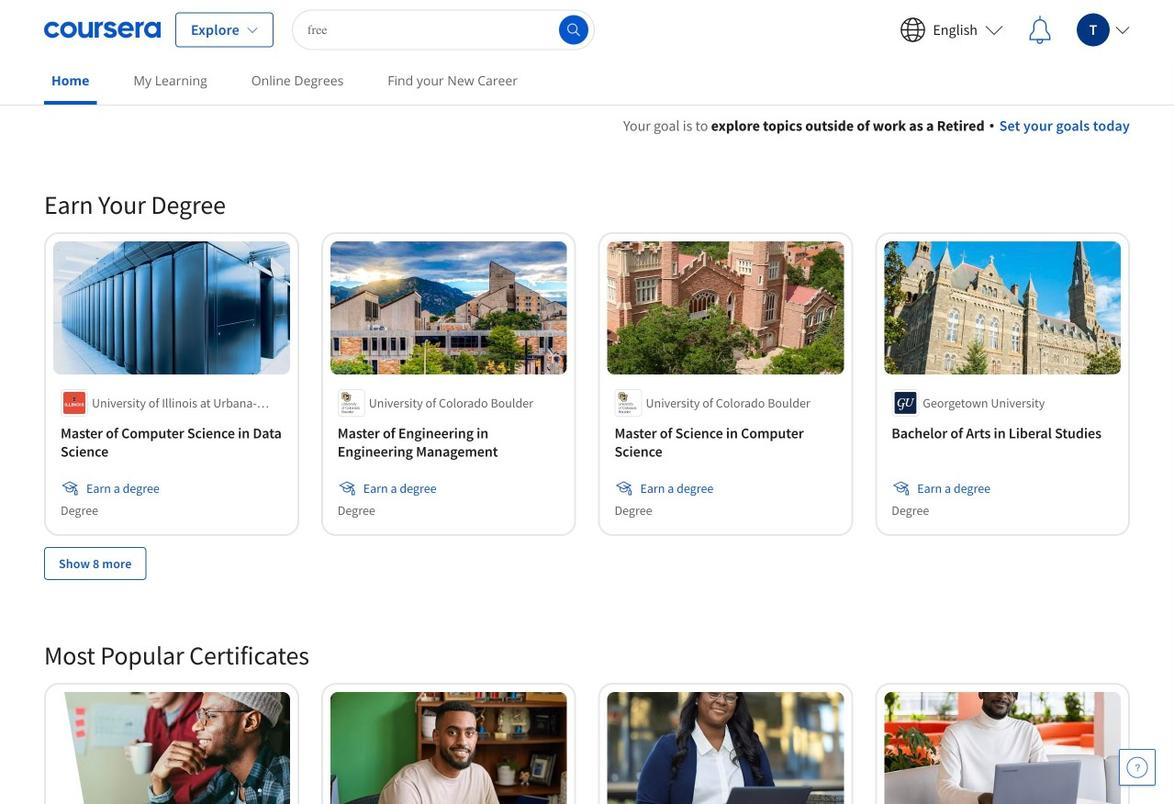 Task type: locate. For each thing, give the bounding box(es) containing it.
main content
[[0, 93, 1175, 805]]

coursera image
[[44, 15, 161, 45]]

None search field
[[292, 10, 595, 50]]

help center image
[[1127, 757, 1149, 779]]



Task type: describe. For each thing, give the bounding box(es) containing it.
most popular certificates collection element
[[33, 610, 1142, 805]]

earn your degree collection element
[[33, 159, 1142, 610]]

What do you want to learn? text field
[[292, 10, 595, 50]]



Task type: vqa. For each thing, say whether or not it's contained in the screenshot.
the rightmost more
no



